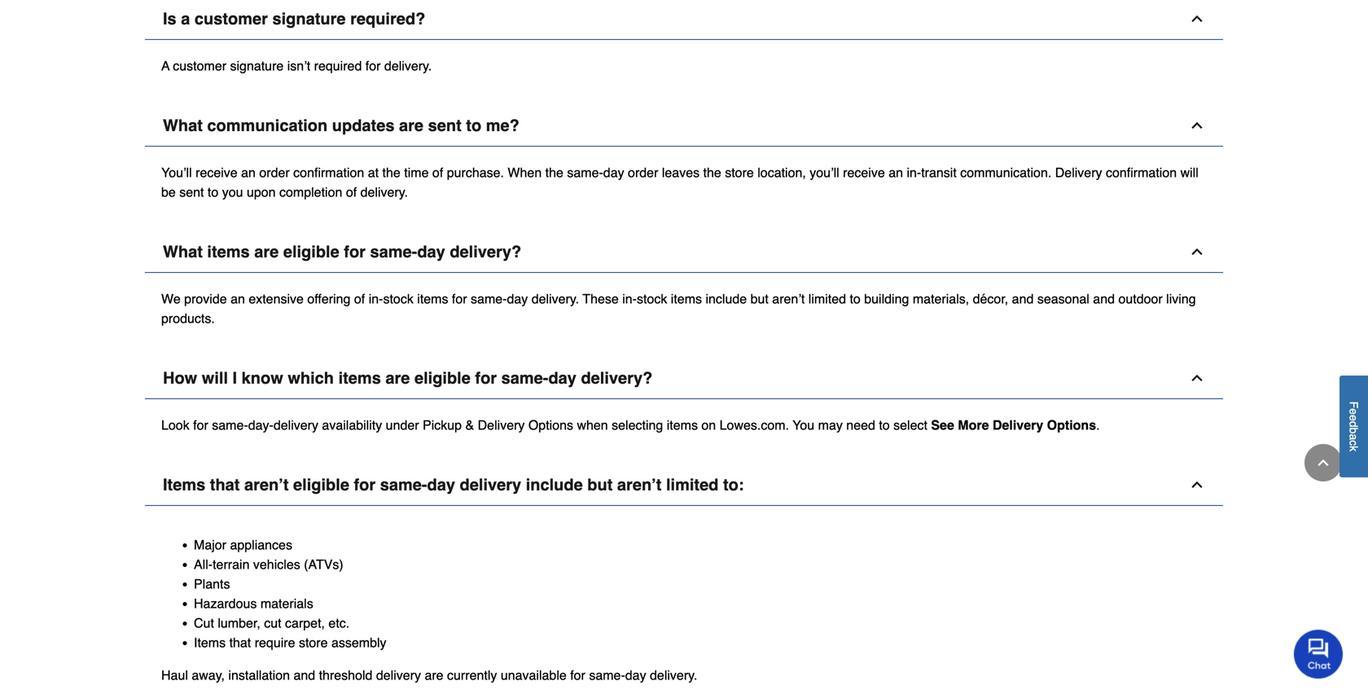 Task type: vqa. For each thing, say whether or not it's contained in the screenshot.
F
yes



Task type: describe. For each thing, give the bounding box(es) containing it.
transit
[[922, 165, 957, 180]]

under
[[386, 418, 419, 433]]

but inside button
[[588, 475, 613, 494]]

on
[[702, 418, 716, 433]]

cut
[[264, 616, 282, 631]]

threshold
[[319, 668, 373, 683]]

eligible for delivery?
[[283, 242, 340, 261]]

communication.
[[961, 165, 1052, 180]]

1 order from the left
[[259, 165, 290, 180]]

is
[[163, 9, 177, 28]]

store for require
[[299, 635, 328, 650]]

communication
[[207, 116, 328, 135]]

for inside we provide an extensive offering of in-stock items for same-day delivery. these in-stock items include but aren't limited to building materials, décor, and seasonal and outdoor living products.
[[452, 291, 467, 306]]

carpet,
[[285, 616, 325, 631]]

what for what items are eligible for same-day delivery?
[[163, 242, 203, 261]]

assembly
[[332, 635, 387, 650]]

1 horizontal spatial and
[[1012, 291, 1034, 306]]

day-
[[248, 418, 274, 433]]

delivery. inside we provide an extensive offering of in-stock items for same-day delivery. these in-stock items include but aren't limited to building materials, décor, and seasonal and outdoor living products.
[[532, 291, 579, 306]]

these
[[583, 291, 619, 306]]

2 order from the left
[[628, 165, 659, 180]]

major
[[194, 537, 226, 552]]

chevron up image for items that aren't eligible for same-day delivery include but aren't limited to:
[[1189, 477, 1206, 493]]

look for same-day-delivery availability under pickup & delivery options when selecting items on lowes.com. you may need to select see more delivery options .
[[161, 418, 1100, 433]]

is a customer signature required? button
[[145, 0, 1224, 40]]

1 e from the top
[[1348, 409, 1361, 415]]

me?
[[486, 116, 520, 135]]

etc.
[[329, 616, 350, 631]]

but inside we provide an extensive offering of in-stock items for same-day delivery. these in-stock items include but aren't limited to building materials, décor, and seasonal and outdoor living products.
[[751, 291, 769, 306]]

what items are eligible for same-day delivery?
[[163, 242, 522, 261]]

pickup
[[423, 418, 462, 433]]

to inside what communication updates are sent to me? button
[[466, 116, 482, 135]]

chevron up image for me?
[[1189, 117, 1206, 134]]

customer inside is a customer signature required? 'button'
[[195, 9, 268, 28]]

1 horizontal spatial delivery
[[993, 418, 1044, 433]]

f e e d b a c k button
[[1340, 376, 1369, 478]]

chevron up image inside scroll to top element
[[1316, 455, 1332, 471]]

how will i know which items are eligible for same-day delivery?
[[163, 369, 653, 388]]

2 confirmation from the left
[[1106, 165, 1177, 180]]

you'll
[[161, 165, 192, 180]]

away,
[[192, 668, 225, 683]]

building
[[865, 291, 910, 306]]

lowes.com.
[[720, 418, 789, 433]]

a customer signature isn't required for delivery.
[[161, 58, 432, 73]]

d
[[1348, 421, 1361, 428]]

are up extensive
[[254, 242, 279, 261]]

an for what communication updates are sent to me?
[[241, 165, 256, 180]]

haul away, installation and threshold delivery are currently unavailable for same-day delivery.
[[161, 668, 698, 683]]

selecting
[[612, 418, 663, 433]]

for inside button
[[354, 475, 376, 494]]

purchase.
[[447, 165, 504, 180]]

living
[[1167, 291, 1196, 306]]

cut
[[194, 616, 214, 631]]

is a customer signature required?
[[163, 9, 426, 28]]

are left currently
[[425, 668, 444, 683]]

same- inside we provide an extensive offering of in-stock items for same-day delivery. these in-stock items include but aren't limited to building materials, décor, and seasonal and outdoor living products.
[[471, 291, 507, 306]]

be
[[161, 185, 176, 200]]

an left transit
[[889, 165, 903, 180]]

need
[[847, 418, 876, 433]]

include inside button
[[526, 475, 583, 494]]

see
[[931, 418, 955, 433]]

day inside you'll receive an order confirmation at the time of purchase. when the same-day order leaves the store location, you'll receive an in-transit communication. delivery confirmation will be sent to you upon completion of delivery.
[[604, 165, 625, 180]]

seasonal
[[1038, 291, 1090, 306]]

1 confirmation from the left
[[293, 165, 364, 180]]

in- inside you'll receive an order confirmation at the time of purchase. when the same-day order leaves the store location, you'll receive an in-transit communication. delivery confirmation will be sent to you upon completion of delivery.
[[907, 165, 922, 180]]

select
[[894, 418, 928, 433]]

day inside we provide an extensive offering of in-stock items for same-day delivery. these in-stock items include but aren't limited to building materials, décor, and seasonal and outdoor living products.
[[507, 291, 528, 306]]

offering
[[307, 291, 351, 306]]

required
[[314, 58, 362, 73]]

what communication updates are sent to me? button
[[145, 105, 1224, 147]]

f e e d b a c k
[[1348, 402, 1361, 452]]

1 options from the left
[[529, 418, 574, 433]]

may
[[818, 418, 843, 433]]

décor,
[[973, 291, 1009, 306]]

2 the from the left
[[546, 165, 564, 180]]

more
[[958, 418, 989, 433]]

sent inside what communication updates are sent to me? button
[[428, 116, 462, 135]]

required?
[[350, 9, 426, 28]]

products.
[[161, 311, 215, 326]]

you'll receive an order confirmation at the time of purchase. when the same-day order leaves the store location, you'll receive an in-transit communication. delivery confirmation will be sent to you upon completion of delivery.
[[161, 165, 1199, 200]]

aren't inside we provide an extensive offering of in-stock items for same-day delivery. these in-stock items include but aren't limited to building materials, décor, and seasonal and outdoor living products.
[[773, 291, 805, 306]]

same- inside you'll receive an order confirmation at the time of purchase. when the same-day order leaves the store location, you'll receive an in-transit communication. delivery confirmation will be sent to you upon completion of delivery.
[[567, 165, 604, 180]]

time
[[404, 165, 429, 180]]

chevron up image inside is a customer signature required? 'button'
[[1189, 11, 1206, 27]]

2 e from the top
[[1348, 415, 1361, 421]]

what for what communication updates are sent to me?
[[163, 116, 203, 135]]

1 horizontal spatial in-
[[623, 291, 637, 306]]

of inside we provide an extensive offering of in-stock items for same-day delivery. these in-stock items include but aren't limited to building materials, décor, and seasonal and outdoor living products.
[[354, 291, 365, 306]]

terrain
[[213, 557, 250, 572]]

we provide an extensive offering of in-stock items for same-day delivery. these in-stock items include but aren't limited to building materials, décor, and seasonal and outdoor living products.
[[161, 291, 1196, 326]]

a
[[161, 58, 170, 73]]

same- inside items that aren't eligible for same-day delivery include but aren't limited to: button
[[380, 475, 427, 494]]

a inside is a customer signature required? 'button'
[[181, 9, 190, 28]]

appliances
[[230, 537, 292, 552]]

items inside major appliances all-terrain vehicles (atvs) plants hazardous materials cut lumber, cut carpet, etc. items that require store assembly
[[194, 635, 226, 650]]

major appliances all-terrain vehicles (atvs) plants hazardous materials cut lumber, cut carpet, etc. items that require store assembly
[[194, 537, 387, 650]]

items that aren't eligible for same-day delivery include but aren't limited to: button
[[145, 464, 1224, 506]]

1 vertical spatial eligible
[[415, 369, 471, 388]]

day inside button
[[427, 475, 455, 494]]

availability
[[322, 418, 382, 433]]

an for what items are eligible for same-day delivery?
[[231, 291, 245, 306]]

location,
[[758, 165, 806, 180]]

hazardous
[[194, 596, 257, 611]]

to inside we provide an extensive offering of in-stock items for same-day delivery. these in-stock items include but aren't limited to building materials, décor, and seasonal and outdoor living products.
[[850, 291, 861, 306]]

currently
[[447, 668, 497, 683]]

you
[[793, 418, 815, 433]]

k
[[1348, 446, 1361, 452]]

items inside button
[[163, 475, 206, 494]]

we
[[161, 291, 181, 306]]

lumber,
[[218, 616, 261, 631]]

are up 'under'
[[386, 369, 410, 388]]

when
[[508, 165, 542, 180]]

2 horizontal spatial and
[[1094, 291, 1115, 306]]



Task type: locate. For each thing, give the bounding box(es) containing it.
materials
[[261, 596, 313, 611]]

installation
[[228, 668, 290, 683]]

0 horizontal spatial order
[[259, 165, 290, 180]]

receive right you'll
[[843, 165, 885, 180]]

what items are eligible for same-day delivery? button
[[145, 231, 1224, 273]]

delivery? down purchase.
[[450, 242, 522, 261]]

the
[[383, 165, 401, 180], [546, 165, 564, 180], [704, 165, 722, 180]]

to left building
[[850, 291, 861, 306]]

1 horizontal spatial delivery
[[376, 668, 421, 683]]

1 horizontal spatial delivery?
[[581, 369, 653, 388]]

1 vertical spatial chevron up image
[[1189, 117, 1206, 134]]

scroll to top element
[[1305, 444, 1343, 481]]

haul
[[161, 668, 188, 683]]

0 horizontal spatial include
[[526, 475, 583, 494]]

2 vertical spatial of
[[354, 291, 365, 306]]

1 vertical spatial items
[[194, 635, 226, 650]]

chevron up image
[[1189, 11, 1206, 27], [1189, 117, 1206, 134], [1189, 370, 1206, 386]]

know
[[242, 369, 283, 388]]

of right the time
[[433, 165, 443, 180]]

1 horizontal spatial store
[[725, 165, 754, 180]]

1 horizontal spatial aren't
[[617, 475, 662, 494]]

1 horizontal spatial stock
[[637, 291, 668, 306]]

what inside button
[[163, 242, 203, 261]]

1 horizontal spatial a
[[1348, 434, 1361, 440]]

include
[[706, 291, 747, 306], [526, 475, 583, 494]]

1 vertical spatial chevron up image
[[1316, 455, 1332, 471]]

and left threshold on the left bottom
[[294, 668, 315, 683]]

options
[[529, 418, 574, 433], [1047, 418, 1097, 433]]

1 vertical spatial but
[[588, 475, 613, 494]]

customer right a on the left of page
[[173, 58, 227, 73]]

that
[[210, 475, 240, 494], [229, 635, 251, 650]]

to:
[[723, 475, 744, 494]]

1 vertical spatial store
[[299, 635, 328, 650]]

eligible up offering
[[283, 242, 340, 261]]

1 what from the top
[[163, 116, 203, 135]]

signature up 'isn't'
[[273, 9, 346, 28]]

0 horizontal spatial delivery
[[274, 418, 319, 433]]

&
[[466, 418, 474, 433]]

at
[[368, 165, 379, 180]]

outdoor
[[1119, 291, 1163, 306]]

e up 'd'
[[1348, 409, 1361, 415]]

1 vertical spatial customer
[[173, 58, 227, 73]]

3 the from the left
[[704, 165, 722, 180]]

e
[[1348, 409, 1361, 415], [1348, 415, 1361, 421]]

0 vertical spatial delivery
[[274, 418, 319, 433]]

signature
[[273, 9, 346, 28], [230, 58, 284, 73]]

0 horizontal spatial limited
[[666, 475, 719, 494]]

include inside we provide an extensive offering of in-stock items for same-day delivery. these in-stock items include but aren't limited to building materials, décor, and seasonal and outdoor living products.
[[706, 291, 747, 306]]

vehicles
[[253, 557, 300, 572]]

2 horizontal spatial in-
[[907, 165, 922, 180]]

1 horizontal spatial confirmation
[[1106, 165, 1177, 180]]

chevron up image for what items are eligible for same-day delivery?
[[1189, 244, 1206, 260]]

chevron up image inside how will i know which items are eligible for same-day delivery? button
[[1189, 370, 1206, 386]]

0 horizontal spatial options
[[529, 418, 574, 433]]

of right offering
[[354, 291, 365, 306]]

0 vertical spatial customer
[[195, 9, 268, 28]]

delivery.
[[384, 58, 432, 73], [361, 185, 408, 200], [532, 291, 579, 306], [650, 668, 698, 683]]

store left "location,"
[[725, 165, 754, 180]]

2 vertical spatial chevron up image
[[1189, 370, 1206, 386]]

1 vertical spatial a
[[1348, 434, 1361, 440]]

0 horizontal spatial aren't
[[244, 475, 289, 494]]

2 receive from the left
[[843, 165, 885, 180]]

delivery inside you'll receive an order confirmation at the time of purchase. when the same-day order leaves the store location, you'll receive an in-transit communication. delivery confirmation will be sent to you upon completion of delivery.
[[1056, 165, 1103, 180]]

0 vertical spatial items
[[163, 475, 206, 494]]

updates
[[332, 116, 395, 135]]

1 horizontal spatial receive
[[843, 165, 885, 180]]

delivery? up look for same-day-delivery availability under pickup & delivery options when selecting items on lowes.com. you may need to select see more delivery options .
[[581, 369, 653, 388]]

how will i know which items are eligible for same-day delivery? button
[[145, 358, 1224, 399]]

0 vertical spatial will
[[1181, 165, 1199, 180]]

1 horizontal spatial order
[[628, 165, 659, 180]]

0 horizontal spatial delivery?
[[450, 242, 522, 261]]

eligible up pickup
[[415, 369, 471, 388]]

1 vertical spatial what
[[163, 242, 203, 261]]

limited left the to:
[[666, 475, 719, 494]]

sent right be
[[179, 185, 204, 200]]

order
[[259, 165, 290, 180], [628, 165, 659, 180]]

0 vertical spatial but
[[751, 291, 769, 306]]

0 vertical spatial signature
[[273, 9, 346, 28]]

0 vertical spatial eligible
[[283, 242, 340, 261]]

delivery right more
[[993, 418, 1044, 433]]

chevron up image inside what communication updates are sent to me? button
[[1189, 117, 1206, 134]]

signature inside 'button'
[[273, 9, 346, 28]]

1 horizontal spatial sent
[[428, 116, 462, 135]]

what
[[163, 116, 203, 135], [163, 242, 203, 261]]

a up k
[[1348, 434, 1361, 440]]

items
[[207, 242, 250, 261], [417, 291, 448, 306], [671, 291, 702, 306], [339, 369, 381, 388], [667, 418, 698, 433]]

receive up you
[[196, 165, 238, 180]]

1 vertical spatial include
[[526, 475, 583, 494]]

1 vertical spatial limited
[[666, 475, 719, 494]]

2 vertical spatial eligible
[[293, 475, 349, 494]]

2 horizontal spatial delivery
[[460, 475, 522, 494]]

1 the from the left
[[383, 165, 401, 180]]

0 horizontal spatial and
[[294, 668, 315, 683]]

sent
[[428, 116, 462, 135], [179, 185, 204, 200]]

1 chevron up image from the top
[[1189, 11, 1206, 27]]

1 horizontal spatial limited
[[809, 291, 846, 306]]

2 options from the left
[[1047, 418, 1097, 433]]

0 horizontal spatial a
[[181, 9, 190, 28]]

provide
[[184, 291, 227, 306]]

eligible down availability
[[293, 475, 349, 494]]

store inside major appliances all-terrain vehicles (atvs) plants hazardous materials cut lumber, cut carpet, etc. items that require store assembly
[[299, 635, 328, 650]]

delivery right &
[[478, 418, 525, 433]]

0 horizontal spatial but
[[588, 475, 613, 494]]

1 vertical spatial delivery
[[460, 475, 522, 494]]

the right when
[[546, 165, 564, 180]]

what communication updates are sent to me?
[[163, 116, 520, 135]]

an up upon
[[241, 165, 256, 180]]

all-
[[194, 557, 213, 572]]

you'll
[[810, 165, 840, 180]]

b
[[1348, 428, 1361, 434]]

1 vertical spatial signature
[[230, 58, 284, 73]]

chat invite button image
[[1295, 629, 1344, 679]]

to left me?
[[466, 116, 482, 135]]

stock right these
[[637, 291, 668, 306]]

0 vertical spatial of
[[433, 165, 443, 180]]

leaves
[[662, 165, 700, 180]]

to inside you'll receive an order confirmation at the time of purchase. when the same-day order leaves the store location, you'll receive an in-transit communication. delivery confirmation will be sent to you upon completion of delivery.
[[208, 185, 219, 200]]

delivery down assembly
[[376, 668, 421, 683]]

materials,
[[913, 291, 970, 306]]

confirmation
[[293, 165, 364, 180], [1106, 165, 1177, 180]]

items down cut
[[194, 635, 226, 650]]

0 vertical spatial chevron up image
[[1189, 11, 1206, 27]]

eligible for delivery
[[293, 475, 349, 494]]

include down when
[[526, 475, 583, 494]]

to left you
[[208, 185, 219, 200]]

store inside you'll receive an order confirmation at the time of purchase. when the same-day order leaves the store location, you'll receive an in-transit communication. delivery confirmation will be sent to you upon completion of delivery.
[[725, 165, 754, 180]]

how
[[163, 369, 197, 388]]

that down lumber,
[[229, 635, 251, 650]]

1 horizontal spatial but
[[751, 291, 769, 306]]

and left "outdoor"
[[1094, 291, 1115, 306]]

1 receive from the left
[[196, 165, 238, 180]]

that inside button
[[210, 475, 240, 494]]

an right provide
[[231, 291, 245, 306]]

0 vertical spatial limited
[[809, 291, 846, 306]]

order left leaves
[[628, 165, 659, 180]]

will inside you'll receive an order confirmation at the time of purchase. when the same-day order leaves the store location, you'll receive an in-transit communication. delivery confirmation will be sent to you upon completion of delivery.
[[1181, 165, 1199, 180]]

of right completion
[[346, 185, 357, 200]]

sent inside you'll receive an order confirmation at the time of purchase. when the same-day order leaves the store location, you'll receive an in-transit communication. delivery confirmation will be sent to you upon completion of delivery.
[[179, 185, 204, 200]]

0 vertical spatial that
[[210, 475, 240, 494]]

1 vertical spatial will
[[202, 369, 228, 388]]

what up you'll on the top of the page
[[163, 116, 203, 135]]

store for the
[[725, 165, 754, 180]]

are
[[399, 116, 424, 135], [254, 242, 279, 261], [386, 369, 410, 388], [425, 668, 444, 683]]

chevron up image
[[1189, 244, 1206, 260], [1316, 455, 1332, 471], [1189, 477, 1206, 493]]

0 horizontal spatial delivery
[[478, 418, 525, 433]]

that inside major appliances all-terrain vehicles (atvs) plants hazardous materials cut lumber, cut carpet, etc. items that require store assembly
[[229, 635, 251, 650]]

3 chevron up image from the top
[[1189, 370, 1206, 386]]

1 vertical spatial sent
[[179, 185, 204, 200]]

items down the look
[[163, 475, 206, 494]]

limited left building
[[809, 291, 846, 306]]

will inside button
[[202, 369, 228, 388]]

.
[[1097, 418, 1100, 433]]

an inside we provide an extensive offering of in-stock items for same-day delivery. these in-stock items include but aren't limited to building materials, décor, and seasonal and outdoor living products.
[[231, 291, 245, 306]]

2 chevron up image from the top
[[1189, 117, 1206, 134]]

2 vertical spatial chevron up image
[[1189, 477, 1206, 493]]

customer
[[195, 9, 268, 28], [173, 58, 227, 73]]

0 vertical spatial chevron up image
[[1189, 244, 1206, 260]]

0 horizontal spatial receive
[[196, 165, 238, 180]]

you
[[222, 185, 243, 200]]

customer right is on the left of page
[[195, 9, 268, 28]]

isn't
[[287, 58, 311, 73]]

0 horizontal spatial confirmation
[[293, 165, 364, 180]]

1 stock from the left
[[383, 291, 414, 306]]

and
[[1012, 291, 1034, 306], [1094, 291, 1115, 306], [294, 668, 315, 683]]

f
[[1348, 402, 1361, 409]]

2 horizontal spatial the
[[704, 165, 722, 180]]

0 vertical spatial include
[[706, 291, 747, 306]]

delivery?
[[450, 242, 522, 261], [581, 369, 653, 388]]

eligible
[[283, 242, 340, 261], [415, 369, 471, 388], [293, 475, 349, 494]]

chevron up image inside items that aren't eligible for same-day delivery include but aren't limited to: button
[[1189, 477, 1206, 493]]

a inside f e e d b a c k button
[[1348, 434, 1361, 440]]

are inside button
[[399, 116, 424, 135]]

0 horizontal spatial in-
[[369, 291, 383, 306]]

chevron up image for are
[[1189, 370, 1206, 386]]

0 vertical spatial store
[[725, 165, 754, 180]]

are up the time
[[399, 116, 424, 135]]

0 horizontal spatial the
[[383, 165, 401, 180]]

include down what items are eligible for same-day delivery? button
[[706, 291, 747, 306]]

delivery down which at the left
[[274, 418, 319, 433]]

delivery inside items that aren't eligible for same-day delivery include but aren't limited to: button
[[460, 475, 522, 494]]

items that aren't eligible for same-day delivery include but aren't limited to:
[[163, 475, 744, 494]]

chevron up image inside what items are eligible for same-day delivery? button
[[1189, 244, 1206, 260]]

2 what from the top
[[163, 242, 203, 261]]

limited
[[809, 291, 846, 306], [666, 475, 719, 494]]

what up we
[[163, 242, 203, 261]]

aren't
[[773, 291, 805, 306], [244, 475, 289, 494], [617, 475, 662, 494]]

2 vertical spatial delivery
[[376, 668, 421, 683]]

0 vertical spatial a
[[181, 9, 190, 28]]

what inside button
[[163, 116, 203, 135]]

completion
[[279, 185, 342, 200]]

signature left 'isn't'
[[230, 58, 284, 73]]

2 stock from the left
[[637, 291, 668, 306]]

delivery. inside you'll receive an order confirmation at the time of purchase. when the same-day order leaves the store location, you'll receive an in-transit communication. delivery confirmation will be sent to you upon completion of delivery.
[[361, 185, 408, 200]]

sent up the time
[[428, 116, 462, 135]]

delivery right the communication.
[[1056, 165, 1103, 180]]

to
[[466, 116, 482, 135], [208, 185, 219, 200], [850, 291, 861, 306], [879, 418, 890, 433]]

eligible inside button
[[293, 475, 349, 494]]

the right at
[[383, 165, 401, 180]]

c
[[1348, 440, 1361, 446]]

delivery down &
[[460, 475, 522, 494]]

1 vertical spatial delivery?
[[581, 369, 653, 388]]

items
[[163, 475, 206, 494], [194, 635, 226, 650]]

0 vertical spatial sent
[[428, 116, 462, 135]]

limited inside we provide an extensive offering of in-stock items for same-day delivery. these in-stock items include but aren't limited to building materials, décor, and seasonal and outdoor living products.
[[809, 291, 846, 306]]

0 horizontal spatial will
[[202, 369, 228, 388]]

require
[[255, 635, 295, 650]]

which
[[288, 369, 334, 388]]

1 horizontal spatial the
[[546, 165, 564, 180]]

(atvs)
[[304, 557, 344, 572]]

delivery
[[274, 418, 319, 433], [460, 475, 522, 494], [376, 668, 421, 683]]

plants
[[194, 577, 230, 592]]

look
[[161, 418, 190, 433]]

1 horizontal spatial options
[[1047, 418, 1097, 433]]

0 horizontal spatial store
[[299, 635, 328, 650]]

1 horizontal spatial include
[[706, 291, 747, 306]]

when
[[577, 418, 608, 433]]

a right is on the left of page
[[181, 9, 190, 28]]

the right leaves
[[704, 165, 722, 180]]

2 horizontal spatial aren't
[[773, 291, 805, 306]]

and right décor,
[[1012, 291, 1034, 306]]

upon
[[247, 185, 276, 200]]

1 vertical spatial that
[[229, 635, 251, 650]]

that up major
[[210, 475, 240, 494]]

stock right offering
[[383, 291, 414, 306]]

2 horizontal spatial delivery
[[1056, 165, 1103, 180]]

same- inside what items are eligible for same-day delivery? button
[[370, 242, 417, 261]]

0 vertical spatial delivery?
[[450, 242, 522, 261]]

order up upon
[[259, 165, 290, 180]]

i
[[233, 369, 237, 388]]

for
[[366, 58, 381, 73], [344, 242, 366, 261], [452, 291, 467, 306], [475, 369, 497, 388], [193, 418, 208, 433], [354, 475, 376, 494], [570, 668, 586, 683]]

unavailable
[[501, 668, 567, 683]]

same- inside how will i know which items are eligible for same-day delivery? button
[[502, 369, 549, 388]]

store down carpet,
[[299, 635, 328, 650]]

extensive
[[249, 291, 304, 306]]

store
[[725, 165, 754, 180], [299, 635, 328, 650]]

0 horizontal spatial stock
[[383, 291, 414, 306]]

limited inside button
[[666, 475, 719, 494]]

0 horizontal spatial sent
[[179, 185, 204, 200]]

but
[[751, 291, 769, 306], [588, 475, 613, 494]]

0 vertical spatial what
[[163, 116, 203, 135]]

1 horizontal spatial will
[[1181, 165, 1199, 180]]

e up b
[[1348, 415, 1361, 421]]

1 vertical spatial of
[[346, 185, 357, 200]]

a
[[181, 9, 190, 28], [1348, 434, 1361, 440]]

to right need
[[879, 418, 890, 433]]



